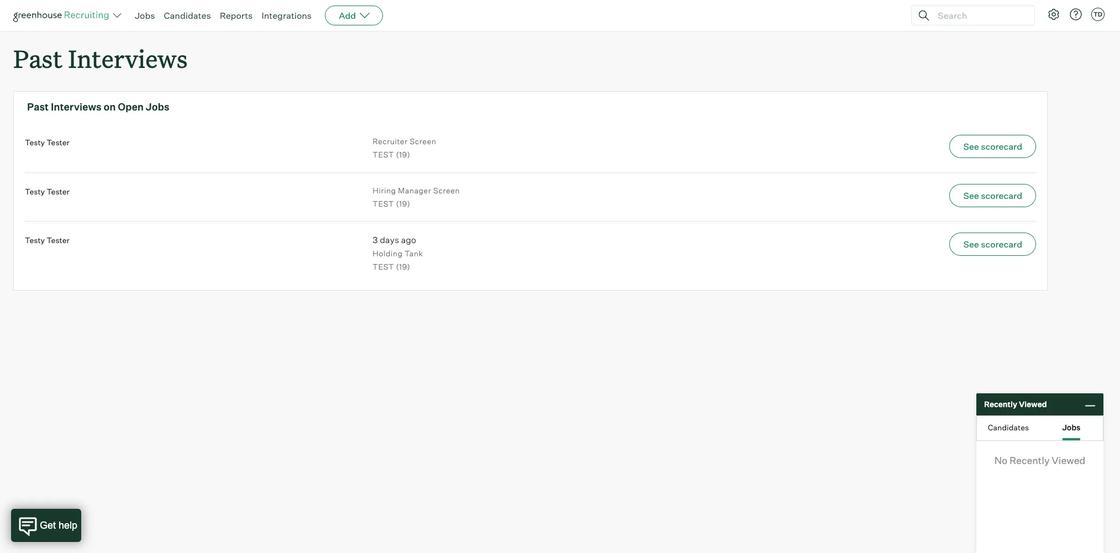 Task type: vqa. For each thing, say whether or not it's contained in the screenshot.
the ID
no



Task type: describe. For each thing, give the bounding box(es) containing it.
3
[[373, 235, 378, 246]]

past interviews on open jobs
[[27, 101, 169, 113]]

past interviews
[[13, 42, 188, 75]]

recently viewed
[[985, 400, 1047, 409]]

3 see from the top
[[964, 239, 979, 250]]

see scorecard link for recruiter screen
[[721, 135, 1036, 158]]

configure image
[[1048, 8, 1061, 21]]

1 vertical spatial recently
[[1010, 454, 1050, 467]]

td button
[[1092, 8, 1105, 21]]

1 horizontal spatial viewed
[[1052, 454, 1086, 467]]

tester for recruiter screen
[[47, 138, 70, 147]]

tank
[[405, 249, 423, 258]]

on
[[104, 101, 116, 113]]

reports
[[220, 10, 253, 21]]

3 see scorecard link from the top
[[721, 233, 1036, 256]]

reports link
[[220, 10, 253, 21]]

2 vertical spatial jobs
[[1063, 423, 1081, 432]]

testy tester for recruiter
[[25, 138, 70, 147]]

scorecard for recruiter screen
[[981, 141, 1023, 152]]

see scorecard for recruiter screen
[[964, 141, 1023, 152]]

testy for hiring
[[25, 187, 45, 196]]

3 scorecard from the top
[[981, 239, 1023, 250]]

test inside the hiring manager screen test (19)
[[373, 199, 394, 208]]

3 testy tester from the top
[[25, 236, 70, 245]]

testy for recruiter
[[25, 138, 45, 147]]

3 testy tester link from the top
[[25, 236, 70, 245]]

3 tester from the top
[[47, 236, 70, 245]]

0 vertical spatial recently
[[985, 400, 1018, 409]]

test inside 3 days ago holding tank test (19)
[[373, 262, 394, 272]]

testy tester for hiring
[[25, 187, 70, 196]]

1 vertical spatial jobs
[[146, 101, 169, 113]]

screen inside recruiter screen test (19)
[[410, 137, 436, 146]]

hiring
[[373, 186, 396, 195]]

td
[[1094, 11, 1103, 18]]

no
[[995, 454, 1008, 467]]

recruiter screen test (19)
[[373, 137, 436, 159]]

see for recruiter screen
[[964, 141, 979, 152]]

0 horizontal spatial viewed
[[1019, 400, 1047, 409]]

see scorecard for hiring manager screen
[[964, 190, 1023, 201]]

no recently viewed
[[995, 454, 1086, 467]]

see for hiring manager screen
[[964, 190, 979, 201]]

0 vertical spatial jobs
[[135, 10, 155, 21]]



Task type: locate. For each thing, give the bounding box(es) containing it.
jobs link
[[135, 10, 155, 21]]

0 vertical spatial scorecard
[[981, 141, 1023, 152]]

2 vertical spatial test
[[373, 262, 394, 272]]

1 tester from the top
[[47, 138, 70, 147]]

greenhouse recruiting image
[[13, 9, 113, 22]]

1 vertical spatial testy
[[25, 187, 45, 196]]

1 see scorecard from the top
[[964, 141, 1023, 152]]

3 (19) from the top
[[396, 262, 411, 272]]

2 scorecard from the top
[[981, 190, 1023, 201]]

0 vertical spatial viewed
[[1019, 400, 1047, 409]]

see scorecard link for hiring manager screen
[[721, 184, 1036, 207]]

0 vertical spatial tester
[[47, 138, 70, 147]]

0 vertical spatial see scorecard
[[964, 141, 1023, 152]]

0 vertical spatial test
[[373, 150, 394, 159]]

candidates
[[164, 10, 211, 21], [988, 423, 1029, 432]]

2 vertical spatial see scorecard
[[964, 239, 1023, 250]]

manager
[[398, 186, 431, 195]]

screen inside the hiring manager screen test (19)
[[433, 186, 460, 195]]

3 test from the top
[[373, 262, 394, 272]]

integrations link
[[262, 10, 312, 21]]

interviews down "jobs" link
[[68, 42, 188, 75]]

2 see scorecard from the top
[[964, 190, 1023, 201]]

scorecard
[[981, 141, 1023, 152], [981, 190, 1023, 201], [981, 239, 1023, 250]]

tab list containing candidates
[[977, 416, 1103, 441]]

test
[[373, 150, 394, 159], [373, 199, 394, 208], [373, 262, 394, 272]]

td button
[[1090, 6, 1107, 23]]

0 vertical spatial see scorecard link
[[721, 135, 1036, 158]]

2 vertical spatial testy
[[25, 236, 45, 245]]

1 vertical spatial testy tester
[[25, 187, 70, 196]]

1 testy from the top
[[25, 138, 45, 147]]

1 horizontal spatial candidates
[[988, 423, 1029, 432]]

1 testy tester link from the top
[[25, 138, 70, 147]]

(19) down recruiter
[[396, 150, 411, 159]]

integrations
[[262, 10, 312, 21]]

1 vertical spatial scorecard
[[981, 190, 1023, 201]]

2 see scorecard link from the top
[[721, 184, 1036, 207]]

0 vertical spatial testy tester
[[25, 138, 70, 147]]

2 testy tester from the top
[[25, 187, 70, 196]]

(19) down manager
[[396, 199, 411, 208]]

testy
[[25, 138, 45, 147], [25, 187, 45, 196], [25, 236, 45, 245]]

testy tester link for recruiter
[[25, 138, 70, 147]]

jobs up no recently viewed
[[1063, 423, 1081, 432]]

0 vertical spatial testy tester link
[[25, 138, 70, 147]]

recruiter
[[373, 137, 408, 146]]

tab list
[[977, 416, 1103, 441]]

3 days ago holding tank test (19)
[[373, 235, 423, 272]]

3 see scorecard from the top
[[964, 239, 1023, 250]]

2 vertical spatial tester
[[47, 236, 70, 245]]

3 testy from the top
[[25, 236, 45, 245]]

recently
[[985, 400, 1018, 409], [1010, 454, 1050, 467]]

0 vertical spatial candidates
[[164, 10, 211, 21]]

Search text field
[[935, 7, 1025, 23]]

add
[[339, 10, 356, 21]]

2 tester from the top
[[47, 187, 70, 196]]

testy tester link for hiring
[[25, 187, 70, 196]]

candidates right "jobs" link
[[164, 10, 211, 21]]

1 see from the top
[[964, 141, 979, 152]]

ago
[[401, 235, 416, 246]]

days
[[380, 235, 399, 246]]

1 testy tester from the top
[[25, 138, 70, 147]]

scorecard for hiring manager screen
[[981, 190, 1023, 201]]

2 see from the top
[[964, 190, 979, 201]]

holding
[[373, 249, 403, 258]]

screen
[[410, 137, 436, 146], [433, 186, 460, 195]]

1 vertical spatial screen
[[433, 186, 460, 195]]

(19) down tank at the left top of the page
[[396, 262, 411, 272]]

past for past interviews
[[13, 42, 62, 75]]

add button
[[325, 6, 383, 25]]

(19) inside 3 days ago holding tank test (19)
[[396, 262, 411, 272]]

jobs right the open
[[146, 101, 169, 113]]

tester for hiring manager screen
[[47, 187, 70, 196]]

jobs
[[135, 10, 155, 21], [146, 101, 169, 113], [1063, 423, 1081, 432]]

past
[[13, 42, 62, 75], [27, 101, 49, 113]]

1 vertical spatial candidates
[[988, 423, 1029, 432]]

1 vertical spatial interviews
[[51, 101, 102, 113]]

test down recruiter
[[373, 150, 394, 159]]

1 vertical spatial see
[[964, 190, 979, 201]]

1 test from the top
[[373, 150, 394, 159]]

2 vertical spatial see scorecard link
[[721, 233, 1036, 256]]

1 vertical spatial see scorecard
[[964, 190, 1023, 201]]

1 (19) from the top
[[396, 150, 411, 159]]

0 horizontal spatial candidates
[[164, 10, 211, 21]]

(19) inside the hiring manager screen test (19)
[[396, 199, 411, 208]]

candidates link
[[164, 10, 211, 21]]

1 vertical spatial viewed
[[1052, 454, 1086, 467]]

1 vertical spatial test
[[373, 199, 394, 208]]

1 vertical spatial testy tester link
[[25, 187, 70, 196]]

1 vertical spatial (19)
[[396, 199, 411, 208]]

(19)
[[396, 150, 411, 159], [396, 199, 411, 208], [396, 262, 411, 272]]

test down holding
[[373, 262, 394, 272]]

interviews for past interviews
[[68, 42, 188, 75]]

2 test from the top
[[373, 199, 394, 208]]

see scorecard link
[[721, 135, 1036, 158], [721, 184, 1036, 207], [721, 233, 1036, 256]]

testy tester link
[[25, 138, 70, 147], [25, 187, 70, 196], [25, 236, 70, 245]]

(19) inside recruiter screen test (19)
[[396, 150, 411, 159]]

interviews left on
[[51, 101, 102, 113]]

2 vertical spatial scorecard
[[981, 239, 1023, 250]]

2 vertical spatial (19)
[[396, 262, 411, 272]]

2 (19) from the top
[[396, 199, 411, 208]]

2 vertical spatial see
[[964, 239, 979, 250]]

candidates down 'recently viewed'
[[988, 423, 1029, 432]]

test inside recruiter screen test (19)
[[373, 150, 394, 159]]

past for past interviews on open jobs
[[27, 101, 49, 113]]

hiring manager screen test (19)
[[373, 186, 460, 208]]

jobs left candidates 'link'
[[135, 10, 155, 21]]

0 vertical spatial past
[[13, 42, 62, 75]]

screen right recruiter
[[410, 137, 436, 146]]

1 vertical spatial past
[[27, 101, 49, 113]]

2 vertical spatial testy tester
[[25, 236, 70, 245]]

2 testy tester link from the top
[[25, 187, 70, 196]]

see
[[964, 141, 979, 152], [964, 190, 979, 201], [964, 239, 979, 250]]

0 vertical spatial see
[[964, 141, 979, 152]]

1 vertical spatial tester
[[47, 187, 70, 196]]

2 vertical spatial testy tester link
[[25, 236, 70, 245]]

interviews for past interviews on open jobs
[[51, 101, 102, 113]]

testy tester
[[25, 138, 70, 147], [25, 187, 70, 196], [25, 236, 70, 245]]

see scorecard
[[964, 141, 1023, 152], [964, 190, 1023, 201], [964, 239, 1023, 250]]

interviews
[[68, 42, 188, 75], [51, 101, 102, 113]]

0 vertical spatial interviews
[[68, 42, 188, 75]]

0 vertical spatial screen
[[410, 137, 436, 146]]

tester
[[47, 138, 70, 147], [47, 187, 70, 196], [47, 236, 70, 245]]

2 testy from the top
[[25, 187, 45, 196]]

0 vertical spatial testy
[[25, 138, 45, 147]]

0 vertical spatial (19)
[[396, 150, 411, 159]]

screen right manager
[[433, 186, 460, 195]]

viewed
[[1019, 400, 1047, 409], [1052, 454, 1086, 467]]

1 scorecard from the top
[[981, 141, 1023, 152]]

open
[[118, 101, 144, 113]]

1 vertical spatial see scorecard link
[[721, 184, 1036, 207]]

1 see scorecard link from the top
[[721, 135, 1036, 158]]

test down hiring
[[373, 199, 394, 208]]



